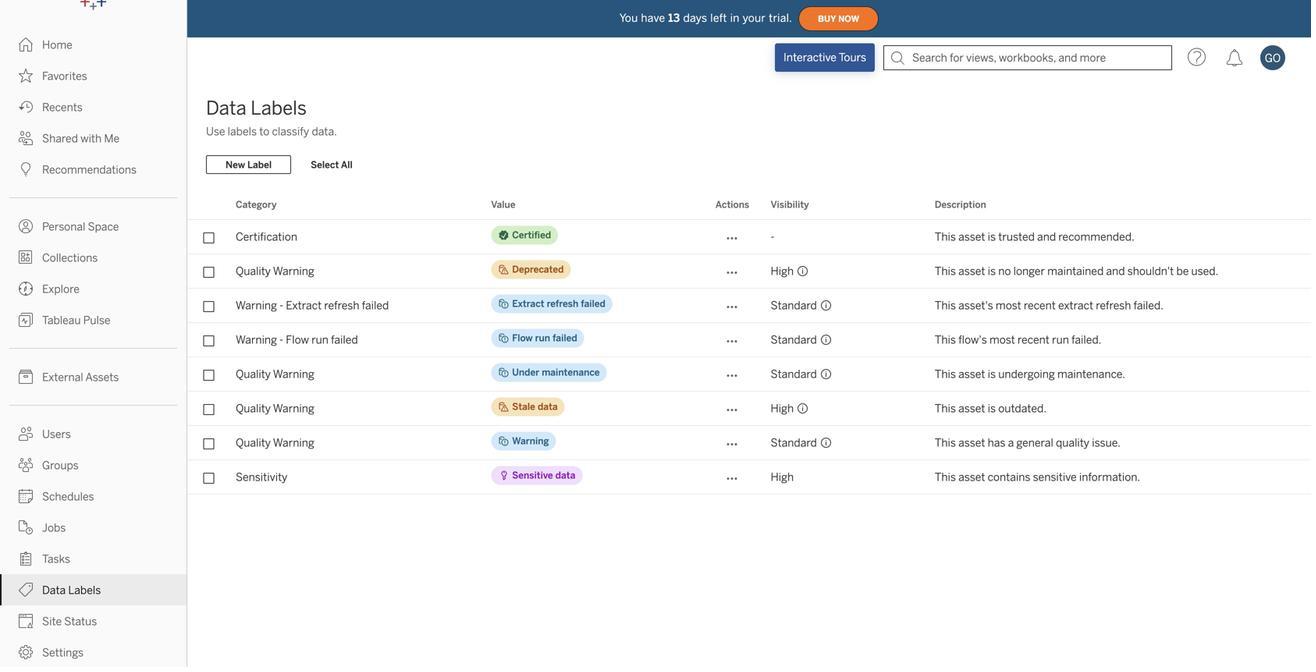 Task type: describe. For each thing, give the bounding box(es) containing it.
trial.
[[769, 12, 792, 24]]

information.
[[1079, 471, 1140, 484]]

asset's
[[958, 299, 993, 312]]

data for quality warning
[[538, 401, 558, 412]]

description
[[935, 199, 986, 210]]

7 row from the top
[[187, 426, 1311, 460]]

6 row from the top
[[187, 392, 1311, 426]]

0 horizontal spatial refresh
[[324, 299, 359, 312]]

data labels link
[[0, 574, 187, 606]]

standard for this asset's most recent extract refresh failed.
[[771, 299, 817, 312]]

shared with me
[[42, 132, 120, 145]]

use
[[206, 125, 225, 138]]

0 vertical spatial -
[[771, 231, 775, 243]]

now
[[838, 14, 859, 24]]

row containing sensitivity
[[187, 460, 1311, 495]]

has
[[988, 437, 1006, 450]]

labels
[[228, 125, 257, 138]]

select all
[[311, 159, 353, 170]]

site
[[42, 615, 62, 628]]

external assets link
[[0, 361, 187, 393]]

asset for undergoing
[[958, 368, 985, 381]]

2 horizontal spatial refresh
[[1096, 299, 1131, 312]]

left
[[710, 12, 727, 24]]

this for this asset's most recent extract refresh failed.
[[935, 299, 956, 312]]

maintained
[[1047, 265, 1104, 278]]

asset for a
[[958, 437, 985, 450]]

favorites link
[[0, 60, 187, 91]]

is for trusted
[[988, 231, 996, 243]]

3 high from the top
[[771, 471, 794, 484]]

buy now
[[818, 14, 859, 24]]

you
[[620, 12, 638, 24]]

quality warning for general
[[236, 437, 314, 450]]

data labels
[[42, 584, 101, 597]]

warning - flow run failed
[[236, 334, 358, 347]]

interactive
[[784, 51, 837, 64]]

select all button
[[301, 155, 363, 174]]

0 horizontal spatial extract
[[286, 299, 322, 312]]

assets
[[85, 371, 119, 384]]

pulse
[[83, 314, 110, 327]]

used.
[[1191, 265, 1218, 278]]

external assets
[[42, 371, 119, 384]]

quality warning for maintenance.
[[236, 368, 314, 381]]

sensitivity
[[236, 471, 288, 484]]

longer
[[1013, 265, 1045, 278]]

asset for outdated.
[[958, 402, 985, 415]]

this asset is trusted and recommended.
[[935, 231, 1135, 243]]

labels for data labels use labels to classify data.
[[251, 97, 307, 119]]

outdated.
[[998, 402, 1047, 415]]

grid containing certification
[[187, 190, 1311, 667]]

classify
[[272, 125, 309, 138]]

under maintenance
[[512, 367, 600, 378]]

1 horizontal spatial failed.
[[1134, 299, 1164, 312]]

issue.
[[1092, 437, 1121, 450]]

visibility
[[771, 199, 809, 210]]

quality for maintenance.
[[236, 368, 271, 381]]

stale
[[512, 401, 535, 412]]

tableau pulse link
[[0, 304, 187, 336]]

recommendations
[[42, 163, 137, 176]]

all
[[341, 159, 353, 170]]

space
[[88, 220, 119, 233]]

buy
[[818, 14, 836, 24]]

maintenance.
[[1057, 368, 1125, 381]]

this for this asset is trusted and recommended.
[[935, 231, 956, 243]]

schedules link
[[0, 481, 187, 512]]

high for this asset is outdated.
[[771, 402, 794, 415]]

label
[[247, 159, 272, 170]]

quality for longer
[[236, 265, 271, 278]]

row containing warning - extract refresh failed
[[187, 289, 1311, 323]]

groups link
[[0, 450, 187, 481]]

is for undergoing
[[988, 368, 996, 381]]

site status link
[[0, 606, 187, 637]]

jobs link
[[0, 512, 187, 543]]

flow run failed
[[512, 332, 577, 344]]

this asset's most recent extract refresh failed.
[[935, 299, 1164, 312]]

users
[[42, 428, 71, 441]]

warning - extract refresh failed
[[236, 299, 389, 312]]

interactive tours
[[784, 51, 866, 64]]

main navigation. press the up and down arrow keys to access links. element
[[0, 29, 187, 667]]

13
[[668, 12, 680, 24]]

deprecated
[[512, 264, 564, 275]]

jobs
[[42, 522, 66, 535]]

this for this asset has a general quality issue.
[[935, 437, 956, 450]]

high for this asset is no longer maintained and shouldn't be used.
[[771, 265, 794, 278]]

groups
[[42, 459, 79, 472]]

in
[[730, 12, 740, 24]]

personal space link
[[0, 211, 187, 242]]

- for warning - extract refresh failed
[[279, 299, 283, 312]]

status
[[64, 615, 97, 628]]

flow's
[[958, 334, 987, 347]]

quality warning for longer
[[236, 265, 314, 278]]

2 horizontal spatial run
[[1052, 334, 1069, 347]]

shouldn't
[[1127, 265, 1174, 278]]

standard for this asset is undergoing maintenance.
[[771, 368, 817, 381]]

recommendations link
[[0, 154, 187, 185]]

shared with me link
[[0, 123, 187, 154]]

favorites
[[42, 70, 87, 83]]

asset for sensitive
[[958, 471, 985, 484]]

standard for this asset has a general quality issue.
[[771, 437, 817, 450]]

collections
[[42, 252, 98, 265]]

row containing warning - flow run failed
[[187, 323, 1311, 357]]

certified
[[512, 229, 551, 241]]

recent for extract
[[1024, 299, 1056, 312]]

external
[[42, 371, 83, 384]]



Task type: locate. For each thing, give the bounding box(es) containing it.
data
[[206, 97, 246, 119], [42, 584, 66, 597]]

1 quality from the top
[[236, 265, 271, 278]]

Search for views, workbooks, and more text field
[[883, 45, 1172, 70]]

0 vertical spatial high
[[771, 265, 794, 278]]

1 row from the top
[[187, 220, 1311, 254]]

quality
[[236, 265, 271, 278], [236, 368, 271, 381], [236, 402, 271, 415], [236, 437, 271, 450]]

3 quality from the top
[[236, 402, 271, 415]]

2 quality warning from the top
[[236, 368, 314, 381]]

this for this asset is no longer maintained and shouldn't be used.
[[935, 265, 956, 278]]

to
[[259, 125, 269, 138]]

1 is from the top
[[988, 231, 996, 243]]

recent
[[1024, 299, 1056, 312], [1018, 334, 1050, 347]]

4 standard from the top
[[771, 437, 817, 450]]

asset
[[958, 231, 985, 243], [958, 265, 985, 278], [958, 368, 985, 381], [958, 402, 985, 415], [958, 437, 985, 450], [958, 471, 985, 484]]

5 asset from the top
[[958, 437, 985, 450]]

1 horizontal spatial extract
[[512, 298, 544, 309]]

is
[[988, 231, 996, 243], [988, 265, 996, 278], [988, 368, 996, 381], [988, 402, 996, 415]]

recents link
[[0, 91, 187, 123]]

new label
[[226, 159, 272, 170]]

category
[[236, 199, 277, 210]]

and left the shouldn't on the top
[[1106, 265, 1125, 278]]

- for warning - flow run failed
[[279, 334, 283, 347]]

settings
[[42, 647, 84, 659]]

this down 'description'
[[935, 231, 956, 243]]

users link
[[0, 418, 187, 450]]

3 row from the top
[[187, 289, 1311, 323]]

0 vertical spatial failed.
[[1134, 299, 1164, 312]]

stale data
[[512, 401, 558, 412]]

row group
[[187, 220, 1311, 495]]

1 horizontal spatial and
[[1106, 265, 1125, 278]]

2 row from the top
[[187, 254, 1311, 289]]

1 vertical spatial and
[[1106, 265, 1125, 278]]

asset left no
[[958, 265, 985, 278]]

explore
[[42, 283, 79, 296]]

data up site
[[42, 584, 66, 597]]

labels for data labels
[[68, 584, 101, 597]]

have
[[641, 12, 665, 24]]

4 quality from the top
[[236, 437, 271, 450]]

high
[[771, 265, 794, 278], [771, 402, 794, 415], [771, 471, 794, 484]]

collections link
[[0, 242, 187, 273]]

me
[[104, 132, 120, 145]]

0 vertical spatial most
[[996, 299, 1021, 312]]

most for asset's
[[996, 299, 1021, 312]]

4 is from the top
[[988, 402, 996, 415]]

flow down warning - extract refresh failed on the left top
[[286, 334, 309, 347]]

most for flow's
[[990, 334, 1015, 347]]

quality warning
[[236, 265, 314, 278], [236, 368, 314, 381], [236, 402, 314, 415], [236, 437, 314, 450]]

this asset contains sensitive information.
[[935, 471, 1140, 484]]

run up "under maintenance"
[[535, 332, 550, 344]]

2 is from the top
[[988, 265, 996, 278]]

2 standard from the top
[[771, 334, 817, 347]]

extract up warning - flow run failed
[[286, 299, 322, 312]]

is for outdated.
[[988, 402, 996, 415]]

data for data labels use labels to classify data.
[[206, 97, 246, 119]]

3 standard from the top
[[771, 368, 817, 381]]

data inside main navigation. press the up and down arrow keys to access links. element
[[42, 584, 66, 597]]

data.
[[312, 125, 337, 138]]

this asset is no longer maintained and shouldn't be used.
[[935, 265, 1218, 278]]

0 horizontal spatial data
[[42, 584, 66, 597]]

1 vertical spatial labels
[[68, 584, 101, 597]]

1 horizontal spatial flow
[[512, 332, 533, 344]]

refresh up flow run failed
[[547, 298, 578, 309]]

row containing certification
[[187, 220, 1311, 254]]

0 vertical spatial labels
[[251, 97, 307, 119]]

- down the "visibility"
[[771, 231, 775, 243]]

asset down 'description'
[[958, 231, 985, 243]]

quality for general
[[236, 437, 271, 450]]

sensitive data
[[512, 470, 575, 481]]

this left the asset's
[[935, 299, 956, 312]]

1 vertical spatial failed.
[[1072, 334, 1102, 347]]

1 horizontal spatial data
[[206, 97, 246, 119]]

labels up "status"
[[68, 584, 101, 597]]

4 this from the top
[[935, 334, 956, 347]]

personal
[[42, 220, 85, 233]]

1 this from the top
[[935, 231, 956, 243]]

2 quality from the top
[[236, 368, 271, 381]]

5 this from the top
[[935, 368, 956, 381]]

run
[[535, 332, 550, 344], [311, 334, 328, 347], [1052, 334, 1069, 347]]

0 horizontal spatial failed.
[[1072, 334, 1102, 347]]

2 this from the top
[[935, 265, 956, 278]]

asset left the outdated.
[[958, 402, 985, 415]]

4 quality warning from the top
[[236, 437, 314, 450]]

3 this from the top
[[935, 299, 956, 312]]

1 vertical spatial most
[[990, 334, 1015, 347]]

1 quality warning from the top
[[236, 265, 314, 278]]

buy now button
[[798, 6, 879, 31]]

failed
[[581, 298, 606, 309], [362, 299, 389, 312], [553, 332, 577, 344], [331, 334, 358, 347]]

with
[[80, 132, 102, 145]]

extract down deprecated
[[512, 298, 544, 309]]

0 vertical spatial recent
[[1024, 299, 1056, 312]]

this for this asset contains sensitive information.
[[935, 471, 956, 484]]

this left has
[[935, 437, 956, 450]]

and
[[1037, 231, 1056, 243], [1106, 265, 1125, 278]]

this left the outdated.
[[935, 402, 956, 415]]

contains
[[988, 471, 1030, 484]]

this left no
[[935, 265, 956, 278]]

flow
[[512, 332, 533, 344], [286, 334, 309, 347]]

this for this flow's most recent run failed.
[[935, 334, 956, 347]]

asset down flow's
[[958, 368, 985, 381]]

recent down longer
[[1024, 299, 1056, 312]]

flow up under
[[512, 332, 533, 344]]

- down warning - extract refresh failed on the left top
[[279, 334, 283, 347]]

1 standard from the top
[[771, 299, 817, 312]]

extract
[[1058, 299, 1093, 312]]

value
[[491, 199, 515, 210]]

most right flow's
[[990, 334, 1015, 347]]

asset left has
[[958, 437, 985, 450]]

this asset is outdated.
[[935, 402, 1047, 415]]

certification
[[236, 231, 297, 243]]

general
[[1016, 437, 1053, 450]]

1 horizontal spatial refresh
[[547, 298, 578, 309]]

0 horizontal spatial flow
[[286, 334, 309, 347]]

no
[[998, 265, 1011, 278]]

this asset has a general quality issue.
[[935, 437, 1121, 450]]

select
[[311, 159, 339, 170]]

0 vertical spatial and
[[1037, 231, 1056, 243]]

new label button
[[206, 155, 291, 174]]

data right "sensitive"
[[555, 470, 575, 481]]

settings link
[[0, 637, 187, 667]]

refresh up warning - flow run failed
[[324, 299, 359, 312]]

this flow's most recent run failed.
[[935, 334, 1102, 347]]

refresh
[[547, 298, 578, 309], [324, 299, 359, 312], [1096, 299, 1131, 312]]

is left no
[[988, 265, 996, 278]]

personal space
[[42, 220, 119, 233]]

asset for trusted
[[958, 231, 985, 243]]

tasks
[[42, 553, 70, 566]]

1 vertical spatial data
[[555, 470, 575, 481]]

3 quality warning from the top
[[236, 402, 314, 415]]

8 this from the top
[[935, 471, 956, 484]]

1 vertical spatial high
[[771, 402, 794, 415]]

is left trusted
[[988, 231, 996, 243]]

row group containing certification
[[187, 220, 1311, 495]]

recommended.
[[1058, 231, 1135, 243]]

explore link
[[0, 273, 187, 304]]

1 asset from the top
[[958, 231, 985, 243]]

this left the contains
[[935, 471, 956, 484]]

under
[[512, 367, 539, 378]]

1 vertical spatial recent
[[1018, 334, 1050, 347]]

data for sensitivity
[[555, 470, 575, 481]]

a
[[1008, 437, 1014, 450]]

asset for no
[[958, 265, 985, 278]]

2 asset from the top
[[958, 265, 985, 278]]

most right the asset's
[[996, 299, 1021, 312]]

recent for run
[[1018, 334, 1050, 347]]

7 this from the top
[[935, 437, 956, 450]]

site status
[[42, 615, 97, 628]]

standard for this flow's most recent run failed.
[[771, 334, 817, 347]]

6 this from the top
[[935, 402, 956, 415]]

this for this asset is outdated.
[[935, 402, 956, 415]]

2 vertical spatial -
[[279, 334, 283, 347]]

row
[[187, 220, 1311, 254], [187, 254, 1311, 289], [187, 289, 1311, 323], [187, 323, 1311, 357], [187, 357, 1311, 392], [187, 392, 1311, 426], [187, 426, 1311, 460], [187, 460, 1311, 495]]

shared
[[42, 132, 78, 145]]

4 row from the top
[[187, 323, 1311, 357]]

quality
[[1056, 437, 1090, 450]]

you have 13 days left in your trial.
[[620, 12, 792, 24]]

0 horizontal spatial and
[[1037, 231, 1056, 243]]

1 horizontal spatial labels
[[251, 97, 307, 119]]

standard
[[771, 299, 817, 312], [771, 334, 817, 347], [771, 368, 817, 381], [771, 437, 817, 450]]

this up this asset is outdated. on the bottom right of the page
[[935, 368, 956, 381]]

5 row from the top
[[187, 357, 1311, 392]]

be
[[1176, 265, 1189, 278]]

4 asset from the top
[[958, 402, 985, 415]]

data up use
[[206, 97, 246, 119]]

8 row from the top
[[187, 460, 1311, 495]]

this
[[935, 231, 956, 243], [935, 265, 956, 278], [935, 299, 956, 312], [935, 334, 956, 347], [935, 368, 956, 381], [935, 402, 956, 415], [935, 437, 956, 450], [935, 471, 956, 484]]

actions
[[715, 199, 749, 210]]

1 vertical spatial -
[[279, 299, 283, 312]]

grid
[[187, 190, 1311, 667]]

data for data labels
[[42, 584, 66, 597]]

is left the outdated.
[[988, 402, 996, 415]]

refresh right extract
[[1096, 299, 1131, 312]]

tours
[[839, 51, 866, 64]]

labels inside main navigation. press the up and down arrow keys to access links. element
[[68, 584, 101, 597]]

sensitive
[[1033, 471, 1077, 484]]

run down warning - extract refresh failed on the left top
[[311, 334, 328, 347]]

undergoing
[[998, 368, 1055, 381]]

1 horizontal spatial run
[[535, 332, 550, 344]]

your
[[743, 12, 766, 24]]

failed. down the shouldn't on the top
[[1134, 299, 1164, 312]]

recent up this asset is undergoing maintenance.
[[1018, 334, 1050, 347]]

2 vertical spatial high
[[771, 471, 794, 484]]

1 vertical spatial data
[[42, 584, 66, 597]]

0 horizontal spatial labels
[[68, 584, 101, 597]]

asset left the contains
[[958, 471, 985, 484]]

this left flow's
[[935, 334, 956, 347]]

is for no
[[988, 265, 996, 278]]

data inside data labels use labels to classify data.
[[206, 97, 246, 119]]

home link
[[0, 29, 187, 60]]

1 high from the top
[[771, 265, 794, 278]]

0 horizontal spatial run
[[311, 334, 328, 347]]

this for this asset is undergoing maintenance.
[[935, 368, 956, 381]]

sensitive
[[512, 470, 553, 481]]

new
[[226, 159, 245, 170]]

labels up classify
[[251, 97, 307, 119]]

failed. up maintenance.
[[1072, 334, 1102, 347]]

3 asset from the top
[[958, 368, 985, 381]]

run down this asset's most recent extract refresh failed. in the right of the page
[[1052, 334, 1069, 347]]

is up this asset is outdated. on the bottom right of the page
[[988, 368, 996, 381]]

0 vertical spatial data
[[538, 401, 558, 412]]

data right stale
[[538, 401, 558, 412]]

3 is from the top
[[988, 368, 996, 381]]

6 asset from the top
[[958, 471, 985, 484]]

labels inside data labels use labels to classify data.
[[251, 97, 307, 119]]

and right trusted
[[1037, 231, 1056, 243]]

- up warning - flow run failed
[[279, 299, 283, 312]]

2 high from the top
[[771, 402, 794, 415]]

maintenance
[[542, 367, 600, 378]]

0 vertical spatial data
[[206, 97, 246, 119]]



Task type: vqa. For each thing, say whether or not it's contained in the screenshot.
extract's recent
yes



